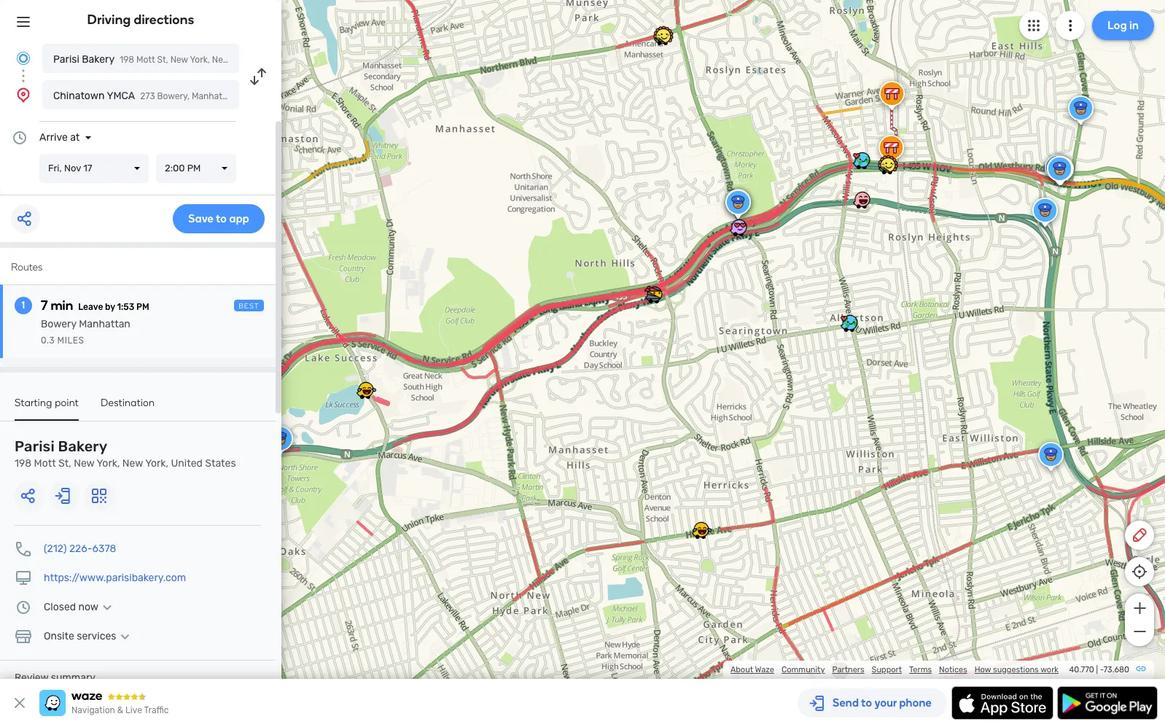 Task type: describe. For each thing, give the bounding box(es) containing it.
min
[[51, 298, 73, 314]]

work
[[1041, 665, 1059, 675]]

1
[[22, 299, 25, 312]]

onsite services
[[44, 630, 116, 643]]

closed now
[[44, 601, 99, 614]]

1 vertical spatial parisi bakery 198 mott st, new york, new york, united states
[[15, 438, 236, 470]]

live
[[126, 706, 142, 716]]

0.3
[[41, 336, 55, 346]]

fri,
[[48, 163, 62, 174]]

at
[[70, 131, 80, 144]]

pencil image
[[1132, 527, 1149, 544]]

2:00
[[165, 163, 185, 174]]

location image
[[15, 86, 32, 104]]

0 vertical spatial states
[[283, 55, 310, 65]]

0 horizontal spatial 198
[[15, 457, 32, 470]]

0 vertical spatial clock image
[[11, 129, 28, 147]]

now
[[78, 601, 99, 614]]

partners
[[833, 665, 865, 675]]

7
[[41, 298, 48, 314]]

summary
[[51, 672, 96, 684]]

review
[[15, 672, 48, 684]]

suggestions
[[994, 665, 1040, 675]]

zoom in image
[[1131, 600, 1150, 617]]

https://www.parisibakery.com
[[44, 572, 186, 584]]

navigation & live traffic
[[72, 706, 169, 716]]

starting point
[[15, 397, 79, 409]]

how
[[975, 665, 992, 675]]

directions
[[134, 12, 194, 28]]

new down point
[[74, 457, 94, 470]]

about waze link
[[731, 665, 775, 675]]

https://www.parisibakery.com link
[[44, 572, 186, 584]]

community link
[[782, 665, 826, 675]]

ymca
[[107, 90, 135, 102]]

closed
[[44, 601, 76, 614]]

bowery manhattan 0.3 miles
[[41, 318, 131, 346]]

navigation
[[72, 706, 115, 716]]

1 horizontal spatial st,
[[157, 55, 168, 65]]

0 vertical spatial bakery
[[82, 53, 115, 66]]

united inside chinatown ymca 273 bowery, manhattan, united states
[[240, 91, 267, 101]]

routes
[[11, 261, 43, 274]]

destination button
[[101, 397, 155, 420]]

7 min leave by 1:53 pm
[[41, 298, 149, 314]]

driving
[[87, 12, 131, 28]]

1 vertical spatial parisi
[[15, 438, 55, 455]]

about waze community partners support terms notices how suggestions work
[[731, 665, 1059, 675]]

1:53
[[117, 302, 135, 312]]

manhattan,
[[192, 91, 238, 101]]

bowery,
[[157, 91, 190, 101]]

starting
[[15, 397, 52, 409]]

partners link
[[833, 665, 865, 675]]

terms
[[910, 665, 933, 675]]

6378
[[92, 543, 116, 555]]

chevron down image
[[116, 631, 134, 643]]

miles
[[57, 336, 84, 346]]

notices link
[[940, 665, 968, 675]]

x image
[[11, 695, 28, 712]]

226-
[[69, 543, 92, 555]]

how suggestions work link
[[975, 665, 1059, 675]]

link image
[[1136, 663, 1148, 675]]

(212) 226-6378 link
[[44, 543, 116, 555]]

store image
[[15, 628, 32, 646]]



Task type: locate. For each thing, give the bounding box(es) containing it.
pm inside 7 min leave by 1:53 pm
[[136, 302, 149, 312]]

bakery
[[82, 53, 115, 66], [58, 438, 108, 455]]

best
[[239, 302, 260, 311]]

parisi bakery 198 mott st, new york, new york, united states down destination button
[[15, 438, 236, 470]]

0 vertical spatial pm
[[187, 163, 201, 174]]

states inside chinatown ymca 273 bowery, manhattan, united states
[[270, 91, 296, 101]]

nov
[[64, 163, 81, 174]]

bakery inside parisi bakery 198 mott st, new york, new york, united states
[[58, 438, 108, 455]]

0 vertical spatial united
[[254, 55, 281, 65]]

traffic
[[144, 706, 169, 716]]

0 vertical spatial parisi
[[53, 53, 79, 66]]

bakery down point
[[58, 438, 108, 455]]

pm right 1:53
[[136, 302, 149, 312]]

support link
[[872, 665, 903, 675]]

198 up ymca
[[120, 55, 134, 65]]

arrive
[[39, 131, 68, 144]]

198
[[120, 55, 134, 65], [15, 457, 32, 470]]

73.680
[[1104, 665, 1130, 675]]

1 vertical spatial pm
[[136, 302, 149, 312]]

closed now button
[[44, 601, 116, 614]]

(212)
[[44, 543, 67, 555]]

chinatown
[[53, 90, 105, 102]]

2 vertical spatial united
[[171, 457, 203, 470]]

united
[[254, 55, 281, 65], [240, 91, 267, 101], [171, 457, 203, 470]]

pm inside "list box"
[[187, 163, 201, 174]]

1 vertical spatial clock image
[[15, 599, 32, 617]]

about
[[731, 665, 754, 675]]

mott down starting point button
[[34, 457, 56, 470]]

zoom out image
[[1131, 623, 1150, 641]]

leave
[[78, 302, 103, 312]]

1 vertical spatial bakery
[[58, 438, 108, 455]]

mott
[[136, 55, 155, 65], [34, 457, 56, 470]]

st,
[[157, 55, 168, 65], [58, 457, 71, 470]]

|
[[1097, 665, 1099, 675]]

1 vertical spatial st,
[[58, 457, 71, 470]]

0 vertical spatial mott
[[136, 55, 155, 65]]

17
[[83, 163, 92, 174]]

support
[[872, 665, 903, 675]]

1 vertical spatial 198
[[15, 457, 32, 470]]

bowery
[[41, 318, 76, 331]]

273
[[140, 91, 155, 101]]

2:00 pm list box
[[156, 154, 236, 183]]

1 vertical spatial states
[[270, 91, 296, 101]]

parisi
[[53, 53, 79, 66], [15, 438, 55, 455]]

states
[[283, 55, 310, 65], [270, 91, 296, 101], [205, 457, 236, 470]]

parisi down starting point button
[[15, 438, 55, 455]]

york,
[[190, 55, 210, 65], [232, 55, 252, 65], [97, 457, 120, 470], [145, 457, 169, 470]]

2:00 pm
[[165, 163, 201, 174]]

review summary
[[15, 672, 96, 684]]

manhattan
[[79, 318, 131, 331]]

clock image
[[11, 129, 28, 147], [15, 599, 32, 617]]

by
[[105, 302, 115, 312]]

chevron down image
[[99, 602, 116, 614]]

0 horizontal spatial mott
[[34, 457, 56, 470]]

1 vertical spatial mott
[[34, 457, 56, 470]]

point
[[55, 397, 79, 409]]

parisi bakery 198 mott st, new york, new york, united states up chinatown ymca 273 bowery, manhattan, united states
[[53, 53, 310, 66]]

40.770 | -73.680
[[1070, 665, 1130, 675]]

services
[[77, 630, 116, 643]]

-
[[1101, 665, 1104, 675]]

parisi bakery 198 mott st, new york, new york, united states
[[53, 53, 310, 66], [15, 438, 236, 470]]

clock image left arrive
[[11, 129, 28, 147]]

notices
[[940, 665, 968, 675]]

pm right 2:00
[[187, 163, 201, 174]]

new up chinatown ymca 273 bowery, manhattan, united states
[[171, 55, 188, 65]]

computer image
[[15, 570, 32, 587]]

0 vertical spatial 198
[[120, 55, 134, 65]]

2 vertical spatial states
[[205, 457, 236, 470]]

0 vertical spatial parisi bakery 198 mott st, new york, new york, united states
[[53, 53, 310, 66]]

clock image up store icon at bottom
[[15, 599, 32, 617]]

destination
[[101, 397, 155, 409]]

starting point button
[[15, 397, 79, 421]]

new down destination button
[[122, 457, 143, 470]]

st, down starting point button
[[58, 457, 71, 470]]

198 down starting point button
[[15, 457, 32, 470]]

1 vertical spatial united
[[240, 91, 267, 101]]

bakery down driving
[[82, 53, 115, 66]]

onsite services button
[[44, 630, 134, 643]]

40.770
[[1070, 665, 1095, 675]]

1 horizontal spatial pm
[[187, 163, 201, 174]]

parisi up chinatown
[[53, 53, 79, 66]]

community
[[782, 665, 826, 675]]

arrive at
[[39, 131, 80, 144]]

0 vertical spatial st,
[[157, 55, 168, 65]]

fri, nov 17
[[48, 163, 92, 174]]

terms link
[[910, 665, 933, 675]]

call image
[[15, 541, 32, 558]]

current location image
[[15, 50, 32, 67]]

0 horizontal spatial st,
[[58, 457, 71, 470]]

0 horizontal spatial pm
[[136, 302, 149, 312]]

st, up bowery, on the top left
[[157, 55, 168, 65]]

1 horizontal spatial mott
[[136, 55, 155, 65]]

(212) 226-6378
[[44, 543, 116, 555]]

new
[[171, 55, 188, 65], [212, 55, 230, 65], [74, 457, 94, 470], [122, 457, 143, 470]]

driving directions
[[87, 12, 194, 28]]

fri, nov 17 list box
[[39, 154, 149, 183]]

new up manhattan,
[[212, 55, 230, 65]]

onsite
[[44, 630, 74, 643]]

waze
[[756, 665, 775, 675]]

pm
[[187, 163, 201, 174], [136, 302, 149, 312]]

mott up 273
[[136, 55, 155, 65]]

&
[[117, 706, 123, 716]]

chinatown ymca 273 bowery, manhattan, united states
[[53, 90, 296, 102]]

1 horizontal spatial 198
[[120, 55, 134, 65]]



Task type: vqa. For each thing, say whether or not it's contained in the screenshot.
Community Link
yes



